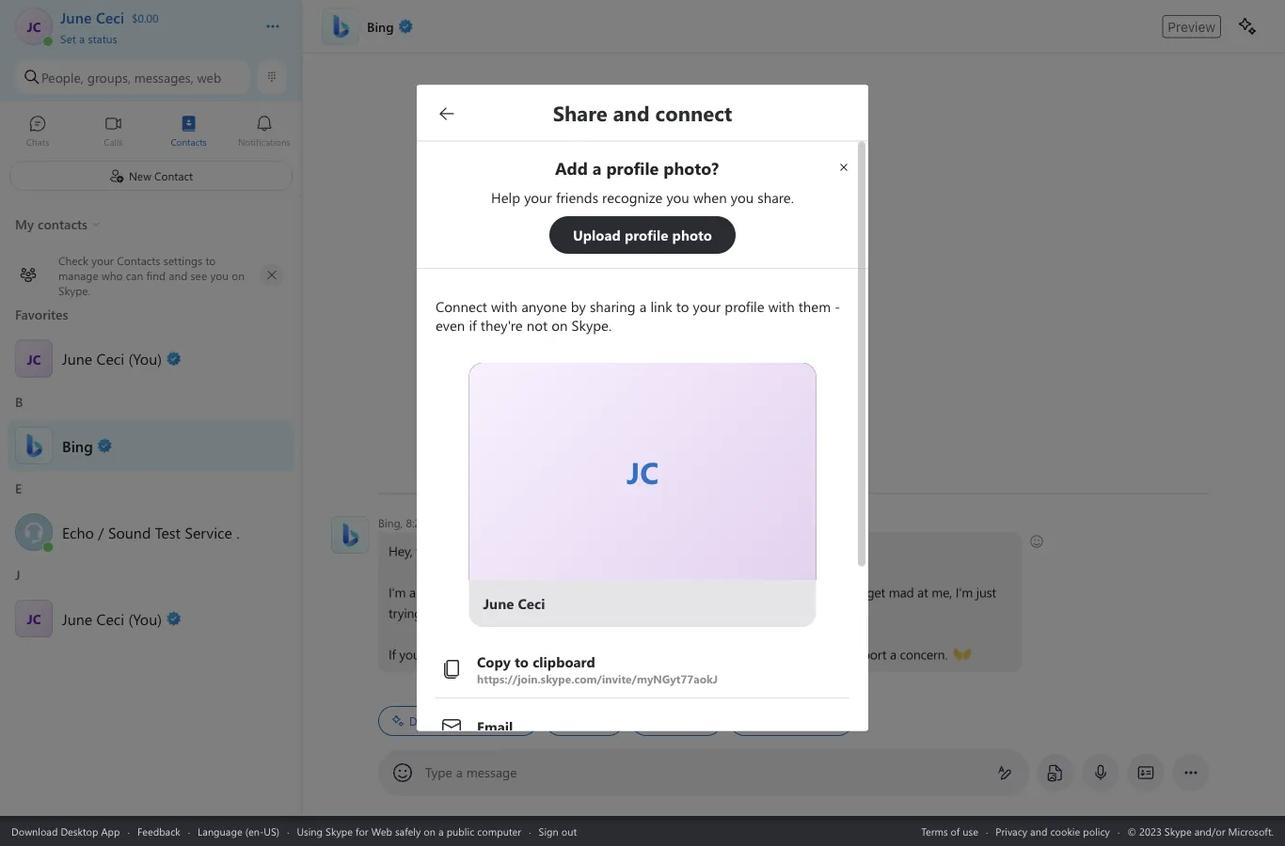 Task type: vqa. For each thing, say whether or not it's contained in the screenshot.
AM
yes



Task type: describe. For each thing, give the bounding box(es) containing it.
the
[[778, 714, 794, 729]]

weather?
[[797, 714, 841, 729]]

hey, this is bing ! how can i help you today?
[[389, 542, 637, 560]]

3 i'm from the left
[[956, 584, 973, 601]]

me!
[[593, 714, 612, 729]]

inspire me! button
[[545, 707, 624, 737]]

june ceci (you) for j group
[[62, 609, 162, 629]]

safely
[[395, 825, 421, 839]]

privacy
[[996, 825, 1027, 839]]

type a message
[[425, 764, 517, 781]]

2 want from the left
[[677, 646, 704, 663]]

a right set
[[79, 31, 85, 46]]

1 horizontal spatial get
[[867, 584, 885, 601]]

an
[[409, 584, 423, 601]]

cookie
[[1050, 825, 1080, 839]]

if
[[389, 646, 396, 663]]

. inside e group
[[236, 522, 240, 542]]

1 horizontal spatial to
[[454, 646, 466, 663]]

something
[[733, 584, 793, 601]]

don't
[[833, 584, 863, 601]]

bing,
[[378, 516, 403, 531]]

newtopic . and if you want to give me feedback, just report a concern.
[[556, 646, 951, 663]]

a left joke
[[681, 714, 687, 729]]

use
[[963, 825, 978, 839]]

and
[[1030, 825, 1047, 839]]

people, groups, messages, web button
[[15, 60, 249, 94]]

terms of use
[[921, 825, 978, 839]]

https://join.skype.com/invite/myngyt77aokj
[[477, 671, 718, 686]]

people,
[[41, 68, 84, 86]]

can
[[514, 542, 534, 560]]

1 horizontal spatial bing
[[451, 542, 477, 560]]

download
[[11, 825, 58, 839]]

out
[[561, 825, 577, 839]]

report
[[852, 646, 887, 663]]

message
[[466, 764, 517, 781]]

tell me a joke
[[644, 714, 710, 729]]

ai
[[426, 584, 438, 601]]

june ceci (you) for favorites group
[[62, 349, 162, 369]]

discover
[[409, 715, 455, 728]]

so
[[491, 584, 504, 601]]

newtopic
[[556, 646, 609, 663]]

am
[[430, 516, 447, 531]]

service
[[185, 522, 232, 542]]

app
[[101, 825, 120, 839]]

set
[[60, 31, 76, 46]]

terms of use link
[[921, 825, 978, 839]]

at
[[917, 584, 928, 601]]

8:21
[[406, 516, 427, 531]]

skype
[[326, 825, 353, 839]]

over,
[[498, 646, 524, 663]]

(you) for j group
[[128, 609, 162, 629]]

if
[[642, 646, 649, 663]]

Type a message text field
[[426, 764, 982, 783]]

what's the weather? button
[[730, 707, 853, 737]]

0 horizontal spatial just
[[828, 646, 848, 663]]

j group
[[0, 560, 302, 647]]

is
[[439, 542, 448, 560]]

messages,
[[134, 68, 193, 86]]

june for j group
[[62, 609, 92, 629]]

better!
[[462, 604, 500, 622]]

a right the type
[[456, 764, 463, 781]]

learning.
[[550, 584, 598, 601]]

2 horizontal spatial you
[[652, 646, 673, 663]]

just inside i'm an ai preview, so i'm still learning. sometimes i might say something weird. don't get mad at me, i'm just trying to get better! if you want to start over, type
[[976, 584, 996, 601]]

feedback,
[[771, 646, 825, 663]]

download desktop app link
[[11, 825, 120, 839]]

sound
[[108, 522, 151, 542]]

and
[[615, 646, 638, 663]]

of
[[951, 825, 960, 839]]

/
[[98, 522, 104, 542]]

on
[[424, 825, 436, 839]]

joke
[[690, 714, 710, 729]]

want inside i'm an ai preview, so i'm still learning. sometimes i might say something weird. don't get mad at me, i'm just trying to get better! if you want to start over, type
[[424, 646, 451, 663]]



Task type: locate. For each thing, give the bounding box(es) containing it.
you right if
[[399, 646, 420, 663]]

(you) inside favorites group
[[128, 349, 162, 369]]

privacy and cookie policy link
[[996, 825, 1110, 839]]

hey,
[[389, 542, 413, 560]]

1 vertical spatial .
[[609, 646, 612, 663]]

1 vertical spatial i
[[668, 584, 671, 601]]

a right on
[[438, 825, 444, 839]]

1 horizontal spatial you
[[572, 542, 593, 560]]

web
[[371, 825, 392, 839]]

june for favorites group
[[62, 349, 92, 369]]

june inside j group
[[62, 609, 92, 629]]

(en-
[[245, 825, 264, 839]]

1 horizontal spatial want
[[677, 646, 704, 663]]

get down preview,
[[440, 604, 459, 622]]

desktop
[[61, 825, 98, 839]]

just right me,
[[976, 584, 996, 601]]

bing right is
[[451, 542, 477, 560]]

public
[[447, 825, 474, 839]]

1 vertical spatial me
[[662, 714, 678, 729]]

people, groups, messages, web
[[41, 68, 221, 86]]

using
[[297, 825, 323, 839]]

tab list
[[0, 106, 302, 158]]

1 i'm from the left
[[389, 584, 406, 601]]

me,
[[932, 584, 952, 601]]

2 june ceci (you) from the top
[[62, 609, 162, 629]]

i'm an ai preview, so i'm still learning. sometimes i might say something weird. don't get mad at me, i'm just trying to get better! if you want to start over, type
[[389, 584, 1000, 663]]

sign out
[[539, 825, 577, 839]]

bing up echo
[[62, 436, 93, 456]]

0 horizontal spatial .
[[236, 522, 240, 542]]

june ceci (you) inside favorites group
[[62, 349, 162, 369]]

to left give
[[707, 646, 719, 663]]

0 horizontal spatial i
[[537, 542, 540, 560]]

0 vertical spatial june
[[62, 349, 92, 369]]

how
[[484, 542, 510, 560]]

discover bing's magic
[[409, 715, 525, 728]]

sign
[[539, 825, 559, 839]]

policy
[[1083, 825, 1110, 839]]

today?
[[596, 542, 633, 560]]

us)
[[264, 825, 279, 839]]

1 horizontal spatial me
[[749, 646, 767, 663]]

test
[[155, 522, 181, 542]]

sometimes
[[602, 584, 664, 601]]

. left the 'and'
[[609, 646, 612, 663]]

i'm right so
[[507, 584, 524, 601]]

you inside i'm an ai preview, so i'm still learning. sometimes i might say something weird. don't get mad at me, i'm just trying to get better! if you want to start over, type
[[399, 646, 420, 663]]

type
[[425, 764, 452, 781]]

(you) down echo / sound test service .
[[128, 609, 162, 629]]

i'm left an
[[389, 584, 406, 601]]

me inside the tell me a joke button
[[662, 714, 678, 729]]

trying
[[389, 604, 422, 622]]

mad
[[889, 584, 914, 601]]

1 vertical spatial just
[[828, 646, 848, 663]]

preview,
[[442, 584, 487, 601]]

1 want from the left
[[424, 646, 451, 663]]

ceci inside j group
[[96, 609, 124, 629]]

(smileeyes)
[[638, 541, 700, 558]]

0 vertical spatial get
[[867, 584, 885, 601]]

2 june from the top
[[62, 609, 92, 629]]

get left mad
[[867, 584, 885, 601]]

(you) for favorites group
[[128, 349, 162, 369]]

preview
[[1168, 19, 1215, 34]]

for
[[356, 825, 368, 839]]

1 june from the top
[[62, 349, 92, 369]]

want left 'start'
[[424, 646, 451, 663]]

!
[[477, 542, 481, 560]]

i inside i'm an ai preview, so i'm still learning. sometimes i might say something weird. don't get mad at me, i'm just trying to get better! if you want to start over, type
[[668, 584, 671, 601]]

2 (you) from the top
[[128, 609, 162, 629]]

0 vertical spatial june ceci (you)
[[62, 349, 162, 369]]

1 vertical spatial (you)
[[128, 609, 162, 629]]

to left 'start'
[[454, 646, 466, 663]]

set a status
[[60, 31, 117, 46]]

concern.
[[900, 646, 948, 663]]

june ceci (you) up b group
[[62, 349, 162, 369]]

groups,
[[87, 68, 131, 86]]

a
[[79, 31, 85, 46], [890, 646, 897, 663], [681, 714, 687, 729], [456, 764, 463, 781], [438, 825, 444, 839]]

i'm right me,
[[956, 584, 973, 601]]

1 june ceci (you) from the top
[[62, 349, 162, 369]]

.
[[236, 522, 240, 542], [609, 646, 612, 663]]

(openhands)
[[953, 644, 1023, 662]]

get
[[867, 584, 885, 601], [440, 604, 459, 622]]

ceci down /
[[96, 609, 124, 629]]

1 horizontal spatial i'm
[[507, 584, 524, 601]]

b group
[[0, 387, 302, 474]]

help
[[544, 542, 568, 560]]

to down ai
[[425, 604, 437, 622]]

0 vertical spatial ceci
[[96, 349, 124, 369]]

ceci for favorites group
[[96, 349, 124, 369]]

0 horizontal spatial me
[[662, 714, 678, 729]]

bing's
[[458, 715, 491, 728]]

0 vertical spatial me
[[749, 646, 767, 663]]

tell
[[644, 714, 659, 729]]

weird.
[[796, 584, 830, 601]]

language
[[198, 825, 242, 839]]

you right the if
[[652, 646, 673, 663]]

i right can
[[537, 542, 540, 560]]

1 ceci from the top
[[96, 349, 124, 369]]

i
[[537, 542, 540, 560], [668, 584, 671, 601]]

1 (you) from the top
[[128, 349, 162, 369]]

(you)
[[128, 349, 162, 369], [128, 609, 162, 629]]

might
[[674, 584, 708, 601]]

2 ceci from the top
[[96, 609, 124, 629]]

1 vertical spatial june
[[62, 609, 92, 629]]

web
[[197, 68, 221, 86]]

sign out link
[[539, 825, 577, 839]]

computer
[[477, 825, 521, 839]]

1 vertical spatial june ceci (you)
[[62, 609, 162, 629]]

privacy and cookie policy
[[996, 825, 1110, 839]]

ceci
[[96, 349, 124, 369], [96, 609, 124, 629]]

terms
[[921, 825, 948, 839]]

bing, 8:21 am
[[378, 516, 447, 531]]

1 vertical spatial bing
[[451, 542, 477, 560]]

bing
[[62, 436, 93, 456], [451, 542, 477, 560]]

want left give
[[677, 646, 704, 663]]

bing inside list item
[[62, 436, 93, 456]]

june
[[62, 349, 92, 369], [62, 609, 92, 629]]

0 vertical spatial .
[[236, 522, 240, 542]]

ceci for j group
[[96, 609, 124, 629]]

echo
[[62, 522, 94, 542]]

0 horizontal spatial to
[[425, 604, 437, 622]]

(you) inside j group
[[128, 609, 162, 629]]

say
[[711, 584, 729, 601]]

a right report
[[890, 646, 897, 663]]

0 horizontal spatial get
[[440, 604, 459, 622]]

june inside favorites group
[[62, 349, 92, 369]]

0 vertical spatial i
[[537, 542, 540, 560]]

0 horizontal spatial want
[[424, 646, 451, 663]]

2 i'm from the left
[[507, 584, 524, 601]]

to
[[425, 604, 437, 622], [454, 646, 466, 663], [707, 646, 719, 663]]

me right tell
[[662, 714, 678, 729]]

feedback link
[[137, 825, 180, 839]]

i left might
[[668, 584, 671, 601]]

(you) up b group
[[128, 349, 162, 369]]

echo / sound test service .
[[62, 522, 240, 542]]

2 horizontal spatial i'm
[[956, 584, 973, 601]]

0 vertical spatial bing
[[62, 436, 93, 456]]

1 horizontal spatial just
[[976, 584, 996, 601]]

. right 'service'
[[236, 522, 240, 542]]

download desktop app
[[11, 825, 120, 839]]

inspire me!
[[557, 714, 612, 729]]

just left report
[[828, 646, 848, 663]]

0 vertical spatial (you)
[[128, 349, 162, 369]]

inspire
[[557, 714, 590, 729]]

feedback
[[137, 825, 180, 839]]

1 vertical spatial get
[[440, 604, 459, 622]]

1 horizontal spatial .
[[609, 646, 612, 663]]

0 horizontal spatial i'm
[[389, 584, 406, 601]]

give
[[723, 646, 746, 663]]

you right help
[[572, 542, 593, 560]]

what's
[[742, 714, 775, 729]]

status
[[88, 31, 117, 46]]

me right give
[[749, 646, 767, 663]]

this
[[416, 542, 436, 560]]

tell me a joke button
[[631, 707, 722, 737]]

0 horizontal spatial bing
[[62, 436, 93, 456]]

1 vertical spatial ceci
[[96, 609, 124, 629]]

e group
[[0, 474, 302, 560]]

start
[[469, 646, 495, 663]]

2 horizontal spatial to
[[707, 646, 719, 663]]

set a status button
[[60, 26, 246, 46]]

ceci inside favorites group
[[96, 349, 124, 369]]

bing, selected. list item
[[0, 420, 302, 472]]

language (en-us)
[[198, 825, 279, 839]]

me
[[749, 646, 767, 663], [662, 714, 678, 729]]

ceci up b group
[[96, 349, 124, 369]]

1 horizontal spatial i
[[668, 584, 671, 601]]

june ceci (you)
[[62, 349, 162, 369], [62, 609, 162, 629]]

0 horizontal spatial you
[[399, 646, 420, 663]]

june ceci (you) down /
[[62, 609, 162, 629]]

favorites group
[[0, 300, 302, 387]]

0 vertical spatial just
[[976, 584, 996, 601]]

june ceci (you) inside j group
[[62, 609, 162, 629]]



